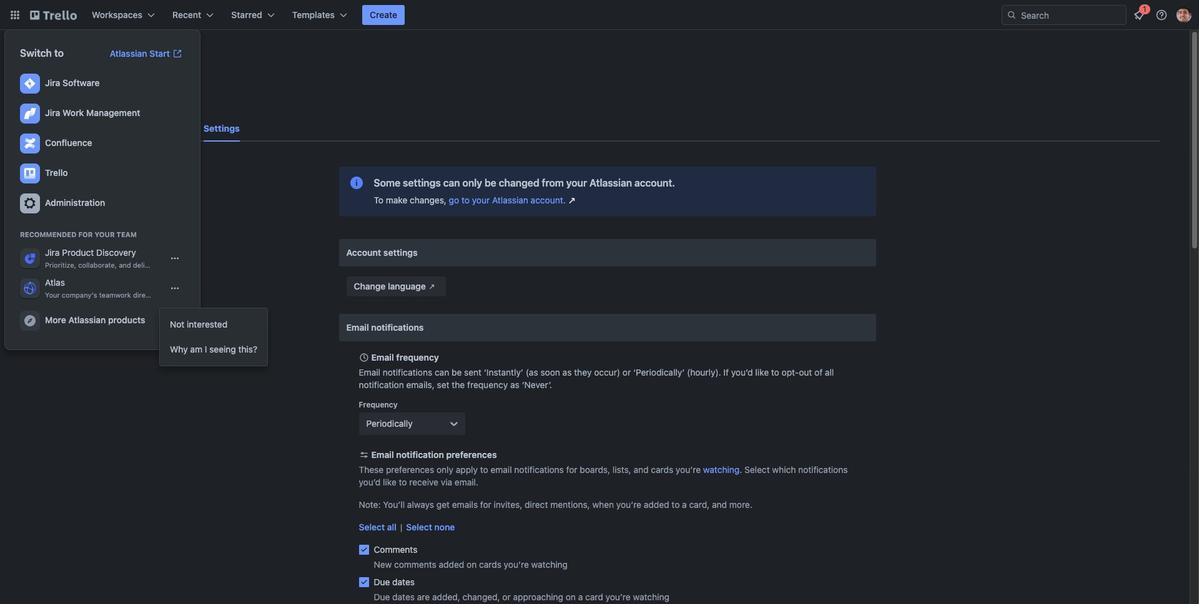 Task type: locate. For each thing, give the bounding box(es) containing it.
switch to… image
[[9, 9, 21, 21]]

and down discovery
[[119, 261, 131, 269]]

settings up changes,
[[403, 177, 441, 189]]

your right the from
[[566, 177, 587, 189]]

comments
[[374, 545, 417, 555]]

can for settings
[[443, 177, 460, 189]]

1 horizontal spatial on
[[566, 592, 576, 603]]

select down the note:
[[359, 522, 385, 533]]

all
[[825, 367, 834, 378], [387, 522, 396, 533]]

3 jira from the top
[[45, 247, 60, 258]]

0 horizontal spatial your
[[45, 291, 60, 299]]

0 vertical spatial all
[[825, 367, 834, 378]]

1 vertical spatial all
[[387, 522, 396, 533]]

0 vertical spatial watching
[[703, 465, 740, 475]]

0 vertical spatial you'd
[[731, 367, 753, 378]]

.
[[740, 465, 742, 475]]

to right go
[[461, 195, 470, 205]]

0 vertical spatial account.
[[634, 177, 675, 189]]

0 vertical spatial notification
[[359, 380, 404, 390]]

administration link
[[15, 189, 190, 219]]

watching up approaching
[[531, 560, 568, 570]]

you'd right if
[[731, 367, 753, 378]]

only
[[462, 177, 482, 189], [437, 465, 453, 475]]

select right |
[[406, 522, 432, 533]]

1 horizontal spatial you'd
[[731, 367, 753, 378]]

@
[[70, 76, 77, 86]]

like
[[755, 367, 769, 378], [383, 477, 396, 488]]

jira software
[[45, 77, 100, 88]]

1 vertical spatial due
[[374, 592, 390, 603]]

1 vertical spatial jira
[[45, 107, 60, 118]]

frequency down sent
[[467, 380, 508, 390]]

0 horizontal spatial as
[[510, 380, 519, 390]]

changes,
[[410, 195, 446, 205]]

set
[[437, 380, 449, 390]]

select right .
[[744, 465, 770, 475]]

notifications down the email frequency
[[383, 367, 432, 378]]

open information menu image
[[1155, 9, 1168, 21]]

or right changed,
[[502, 592, 511, 603]]

1 vertical spatial be
[[452, 367, 462, 378]]

notifications inside the . select which notifications you'd like to receive via email.
[[798, 465, 848, 475]]

notifications inside email notifications can be sent 'instantly' (as soon as they occur) or 'periodically' (hourly). if you'd like to opt-out of all notification emails, set the frequency as 'never'.
[[383, 367, 432, 378]]

0 vertical spatial james peterson (jamespeterson93) image
[[1177, 7, 1192, 22]]

due down due dates
[[374, 592, 390, 603]]

can up go
[[443, 177, 460, 189]]

email for email notification preferences
[[371, 450, 394, 460]]

added left 'card,'
[[644, 500, 669, 510]]

email for email frequency
[[371, 352, 394, 363]]

preferences up apply
[[446, 450, 497, 460]]

due down new
[[374, 577, 390, 588]]

can inside email notifications can be sent 'instantly' (as soon as they occur) or 'periodically' (hourly). if you'd like to opt-out of all notification emails, set the frequency as 'never'.
[[435, 367, 449, 378]]

'periodically'
[[633, 367, 685, 378]]

atlassian start
[[110, 48, 170, 59]]

for right the emails
[[480, 500, 491, 510]]

2 dates from the top
[[392, 592, 415, 603]]

email notifications can be sent 'instantly' (as soon as they occur) or 'periodically' (hourly). if you'd like to opt-out of all notification emails, set the frequency as 'never'.
[[359, 367, 834, 390]]

james peterson (jamespeterson93) image
[[1177, 7, 1192, 22], [30, 59, 60, 89]]

1 vertical spatial preferences
[[386, 465, 434, 475]]

atlassian
[[110, 48, 147, 59], [589, 177, 632, 189], [492, 195, 528, 205], [68, 315, 106, 325]]

0 horizontal spatial preferences
[[386, 465, 434, 475]]

search image
[[1007, 10, 1017, 20]]

deliver
[[133, 261, 155, 269]]

james peterson (jamespeterson93) image left @
[[30, 59, 60, 89]]

0 horizontal spatial like
[[383, 477, 396, 488]]

1 horizontal spatial your
[[95, 230, 115, 239]]

you're up due dates are added, changed, or approaching on a card you're watching
[[504, 560, 529, 570]]

all left |
[[387, 522, 396, 533]]

receive
[[409, 477, 438, 488]]

or inside email notifications can be sent 'instantly' (as soon as they occur) or 'periodically' (hourly). if you'd like to opt-out of all notification emails, set the frequency as 'never'.
[[623, 367, 631, 378]]

jira up profile
[[45, 107, 60, 118]]

1 horizontal spatial for
[[566, 465, 577, 475]]

atlassian inside go to your atlassian account. link
[[492, 195, 528, 205]]

'never'.
[[522, 380, 552, 390]]

to right the switch
[[54, 47, 64, 59]]

notifications right "which" at the right of page
[[798, 465, 848, 475]]

1 vertical spatial or
[[502, 592, 511, 603]]

1 vertical spatial frequency
[[467, 380, 508, 390]]

1 vertical spatial a
[[578, 592, 583, 603]]

from
[[542, 177, 564, 189]]

make
[[386, 195, 407, 205]]

more atlassian products link
[[15, 306, 190, 336]]

added
[[644, 500, 669, 510], [439, 560, 464, 570]]

0 horizontal spatial frequency
[[396, 352, 439, 363]]

atlassian down changed
[[492, 195, 528, 205]]

0 vertical spatial your
[[566, 177, 587, 189]]

like inside the . select which notifications you'd like to receive via email.
[[383, 477, 396, 488]]

interested
[[187, 319, 227, 330]]

0 horizontal spatial on
[[467, 560, 477, 570]]

only up go to your atlassian account.
[[462, 177, 482, 189]]

0 vertical spatial your
[[95, 230, 115, 239]]

2 horizontal spatial select
[[744, 465, 770, 475]]

0 horizontal spatial be
[[452, 367, 462, 378]]

always
[[407, 500, 434, 510]]

and inside the profile and visibility link
[[60, 123, 76, 134]]

on up changed,
[[467, 560, 477, 570]]

and up the 'confluence'
[[60, 123, 76, 134]]

mentions,
[[550, 500, 590, 510]]

0 vertical spatial like
[[755, 367, 769, 378]]

1 horizontal spatial preferences
[[446, 450, 497, 460]]

0 vertical spatial jira
[[45, 77, 60, 88]]

switch
[[20, 47, 52, 59]]

your down atlas
[[45, 291, 60, 299]]

you'd
[[731, 367, 753, 378], [359, 477, 381, 488]]

and
[[60, 123, 76, 134], [119, 261, 131, 269], [634, 465, 649, 475], [712, 500, 727, 510]]

watching
[[703, 465, 740, 475], [531, 560, 568, 570], [633, 592, 669, 603]]

group
[[160, 309, 267, 366]]

1 vertical spatial on
[[566, 592, 576, 603]]

settings up language at top
[[383, 247, 418, 258]]

1 vertical spatial cards
[[479, 560, 501, 570]]

added up added,
[[439, 560, 464, 570]]

atlassian down the company's
[[68, 315, 106, 325]]

1 due from the top
[[374, 577, 390, 588]]

watching right card
[[633, 592, 669, 603]]

0 horizontal spatial or
[[502, 592, 511, 603]]

as down 'instantly'
[[510, 380, 519, 390]]

email up frequency at left
[[359, 367, 380, 378]]

be up the
[[452, 367, 462, 378]]

0 vertical spatial only
[[462, 177, 482, 189]]

profile and visibility
[[30, 123, 115, 134]]

be
[[485, 177, 496, 189], [452, 367, 462, 378]]

0 vertical spatial dates
[[392, 577, 415, 588]]

0 horizontal spatial select
[[359, 522, 385, 533]]

watching link
[[703, 465, 740, 475]]

to left 'opt-'
[[771, 367, 779, 378]]

settings for account
[[383, 247, 418, 258]]

notification up frequency at left
[[359, 380, 404, 390]]

0 horizontal spatial account.
[[531, 195, 566, 205]]

0 vertical spatial added
[[644, 500, 669, 510]]

cards right lists,
[[651, 465, 673, 475]]

you'd down these
[[359, 477, 381, 488]]

new
[[374, 560, 392, 570]]

all right of
[[825, 367, 834, 378]]

james peterson @ jamespeterson93
[[70, 60, 160, 86]]

your right for
[[95, 230, 115, 239]]

1 vertical spatial watching
[[531, 560, 568, 570]]

0 horizontal spatial only
[[437, 465, 453, 475]]

. select which notifications you'd like to receive via email.
[[359, 465, 848, 488]]

1 vertical spatial your
[[472, 195, 490, 205]]

email up these
[[371, 450, 394, 460]]

notification up 'receive'
[[396, 450, 444, 460]]

start
[[149, 48, 170, 59]]

email down 'change'
[[346, 322, 369, 333]]

you'd inside the . select which notifications you'd like to receive via email.
[[359, 477, 381, 488]]

dates down comments
[[392, 577, 415, 588]]

a left card
[[578, 592, 583, 603]]

1 vertical spatial dates
[[392, 592, 415, 603]]

1 horizontal spatial watching
[[633, 592, 669, 603]]

on
[[467, 560, 477, 570], [566, 592, 576, 603]]

all inside email notifications can be sent 'instantly' (as soon as they occur) or 'periodically' (hourly). if you'd like to opt-out of all notification emails, set the frequency as 'never'.
[[825, 367, 834, 378]]

0 horizontal spatial for
[[480, 500, 491, 510]]

jira software link
[[15, 69, 190, 99]]

get
[[436, 500, 450, 510]]

change language link
[[346, 277, 446, 297]]

0 vertical spatial on
[[467, 560, 477, 570]]

can up the set
[[435, 367, 449, 378]]

account
[[346, 247, 381, 258]]

email for email notifications
[[346, 322, 369, 333]]

2 jira from the top
[[45, 107, 60, 118]]

more atlassian products
[[45, 315, 145, 325]]

0 horizontal spatial a
[[578, 592, 583, 603]]

jira
[[45, 77, 60, 88], [45, 107, 60, 118], [45, 247, 60, 258]]

0 horizontal spatial watching
[[531, 560, 568, 570]]

1 vertical spatial can
[[435, 367, 449, 378]]

0 vertical spatial preferences
[[446, 450, 497, 460]]

0 vertical spatial or
[[623, 367, 631, 378]]

for left boards,
[[566, 465, 577, 475]]

0 horizontal spatial added
[[439, 560, 464, 570]]

2 vertical spatial jira
[[45, 247, 60, 258]]

atlassian inside atlassian start link
[[110, 48, 147, 59]]

if
[[723, 367, 729, 378]]

1 vertical spatial like
[[383, 477, 396, 488]]

1 horizontal spatial all
[[825, 367, 834, 378]]

1 horizontal spatial select
[[406, 522, 432, 533]]

dates down due dates
[[392, 592, 415, 603]]

to left email
[[480, 465, 488, 475]]

preferences
[[446, 450, 497, 460], [386, 465, 434, 475]]

like left 'opt-'
[[755, 367, 769, 378]]

be up go to your atlassian account.
[[485, 177, 496, 189]]

dates
[[392, 577, 415, 588], [392, 592, 415, 603]]

email.
[[455, 477, 478, 488]]

as left they
[[562, 367, 572, 378]]

frequency up emails,
[[396, 352, 439, 363]]

atlassian right the from
[[589, 177, 632, 189]]

cards up changed,
[[479, 560, 501, 570]]

1 vertical spatial you'd
[[359, 477, 381, 488]]

only up via
[[437, 465, 453, 475]]

1 horizontal spatial a
[[682, 500, 687, 510]]

1 jira from the top
[[45, 77, 60, 88]]

0 vertical spatial for
[[566, 465, 577, 475]]

1 horizontal spatial like
[[755, 367, 769, 378]]

lists,
[[613, 465, 631, 475]]

profile
[[30, 123, 58, 134]]

frequency
[[359, 400, 398, 410]]

1 horizontal spatial james peterson (jamespeterson93) image
[[1177, 7, 1192, 22]]

a left 'card,'
[[682, 500, 687, 510]]

jira inside jira product discovery prioritize, collaborate, and deliver new ideas
[[45, 247, 60, 258]]

1 horizontal spatial or
[[623, 367, 631, 378]]

0 vertical spatial settings
[[403, 177, 441, 189]]

products
[[108, 315, 145, 325]]

1 vertical spatial your
[[45, 291, 60, 299]]

on left card
[[566, 592, 576, 603]]

like down these
[[383, 477, 396, 488]]

to left 'receive'
[[399, 477, 407, 488]]

they
[[574, 367, 592, 378]]

email down email notifications
[[371, 352, 394, 363]]

sent
[[464, 367, 482, 378]]

0 vertical spatial be
[[485, 177, 496, 189]]

atlassian start link
[[102, 44, 190, 64]]

email inside email notifications can be sent 'instantly' (as soon as they occur) or 'periodically' (hourly). if you'd like to opt-out of all notification emails, set the frequency as 'never'.
[[359, 367, 380, 378]]

jira left @
[[45, 77, 60, 88]]

notifications up direct
[[514, 465, 564, 475]]

0 vertical spatial due
[[374, 577, 390, 588]]

1 notification image
[[1132, 7, 1147, 22]]

to make changes,
[[374, 195, 449, 205]]

settings image
[[22, 196, 37, 211]]

1 horizontal spatial be
[[485, 177, 496, 189]]

note:
[[359, 500, 381, 510]]

0 vertical spatial cards
[[651, 465, 673, 475]]

select all | select none
[[359, 522, 455, 533]]

watching up more.
[[703, 465, 740, 475]]

0 vertical spatial a
[[682, 500, 687, 510]]

jira up the prioritize,
[[45, 247, 60, 258]]

you're right card
[[605, 592, 631, 603]]

periodically
[[366, 418, 413, 429]]

1 vertical spatial only
[[437, 465, 453, 475]]

due dates
[[374, 577, 415, 588]]

your right go
[[472, 195, 490, 205]]

discovery
[[96, 247, 136, 258]]

atlassian up peterson
[[110, 48, 147, 59]]

to
[[54, 47, 64, 59], [461, 195, 470, 205], [771, 367, 779, 378], [480, 465, 488, 475], [399, 477, 407, 488], [672, 500, 680, 510]]

james peterson (jamespeterson93) image right open information menu icon
[[1177, 7, 1192, 22]]

email frequency
[[371, 352, 439, 363]]

cards
[[651, 465, 673, 475], [479, 560, 501, 570]]

1 vertical spatial settings
[[383, 247, 418, 258]]

go
[[449, 195, 459, 205]]

sm image
[[426, 280, 438, 293]]

1 vertical spatial added
[[439, 560, 464, 570]]

peterson
[[110, 60, 160, 74]]

out
[[799, 367, 812, 378]]

account settings
[[346, 247, 418, 258]]

change
[[354, 281, 386, 292]]

you're
[[676, 465, 701, 475], [616, 500, 641, 510], [504, 560, 529, 570], [605, 592, 631, 603]]

1 horizontal spatial as
[[562, 367, 572, 378]]

1 dates from the top
[[392, 577, 415, 588]]

0 vertical spatial can
[[443, 177, 460, 189]]

jira work management link
[[15, 99, 190, 129]]

templates button
[[285, 5, 355, 25]]

prioritize,
[[45, 261, 76, 269]]

or right occur)
[[623, 367, 631, 378]]

2 horizontal spatial watching
[[703, 465, 740, 475]]

1 horizontal spatial frequency
[[467, 380, 508, 390]]

2 due from the top
[[374, 592, 390, 603]]

Search field
[[1017, 6, 1126, 24]]

preferences up 'receive'
[[386, 465, 434, 475]]

0 horizontal spatial you'd
[[359, 477, 381, 488]]

email notifications
[[346, 322, 424, 333]]

0 horizontal spatial james peterson (jamespeterson93) image
[[30, 59, 60, 89]]

0 horizontal spatial your
[[472, 195, 490, 205]]

due for due dates
[[374, 577, 390, 588]]

to inside email notifications can be sent 'instantly' (as soon as they occur) or 'periodically' (hourly). if you'd like to opt-out of all notification emails, set the frequency as 'never'.
[[771, 367, 779, 378]]



Task type: describe. For each thing, give the bounding box(es) containing it.
for
[[78, 230, 93, 239]]

atlassian inside the 'more atlassian products' link
[[68, 315, 106, 325]]

1 vertical spatial james peterson (jamespeterson93) image
[[30, 59, 60, 89]]

settings for some
[[403, 177, 441, 189]]

apply
[[456, 465, 478, 475]]

due dates are added, changed, or approaching on a card you're watching
[[374, 592, 669, 603]]

when
[[592, 500, 614, 510]]

your inside atlas your company's teamwork directory
[[45, 291, 60, 299]]

seeing
[[209, 344, 236, 355]]

jira for jira software
[[45, 77, 60, 88]]

email for email notifications can be sent 'instantly' (as soon as they occur) or 'periodically' (hourly). if you'd like to opt-out of all notification emails, set the frequency as 'never'.
[[359, 367, 380, 378]]

|
[[400, 522, 402, 533]]

1 vertical spatial for
[[480, 500, 491, 510]]

dates for due dates
[[392, 577, 415, 588]]

like inside email notifications can be sent 'instantly' (as soon as they occur) or 'periodically' (hourly). if you'd like to opt-out of all notification emails, set the frequency as 'never'.
[[755, 367, 769, 378]]

jamespeterson93
[[77, 76, 138, 86]]

select inside the . select which notifications you'd like to receive via email.
[[744, 465, 770, 475]]

settings link
[[203, 117, 240, 142]]

the
[[452, 380, 465, 390]]

via
[[441, 477, 452, 488]]

new
[[157, 261, 170, 269]]

'instantly'
[[484, 367, 523, 378]]

invites,
[[494, 500, 522, 510]]

0 horizontal spatial cards
[[479, 560, 501, 570]]

starred button
[[224, 5, 282, 25]]

notification inside email notifications can be sent 'instantly' (as soon as they occur) or 'periodically' (hourly). if you'd like to opt-out of all notification emails, set the frequency as 'never'.
[[359, 380, 404, 390]]

you'd inside email notifications can be sent 'instantly' (as soon as they occur) or 'periodically' (hourly). if you'd like to opt-out of all notification emails, set the frequency as 'never'.
[[731, 367, 753, 378]]

recommended for your team
[[20, 230, 137, 239]]

jira product discovery options menu image
[[170, 254, 180, 264]]

atlas your company's teamwork directory
[[45, 277, 163, 299]]

work
[[62, 107, 84, 118]]

atlas options menu image
[[170, 284, 180, 294]]

to inside the . select which notifications you'd like to receive via email.
[[399, 477, 407, 488]]

changed,
[[462, 592, 500, 603]]

0 horizontal spatial all
[[387, 522, 396, 533]]

some settings can only be changed from your atlassian account.
[[374, 177, 675, 189]]

team
[[116, 230, 137, 239]]

select none button
[[406, 521, 455, 534]]

to
[[374, 195, 383, 205]]

recent
[[172, 9, 201, 20]]

am
[[190, 344, 202, 355]]

change language
[[354, 281, 426, 292]]

confluence link
[[15, 129, 190, 159]]

not interested
[[170, 319, 227, 330]]

primary element
[[0, 0, 1199, 30]]

you'll
[[383, 500, 405, 510]]

recommended
[[20, 230, 77, 239]]

jira for jira work management
[[45, 107, 60, 118]]

1 horizontal spatial only
[[462, 177, 482, 189]]

create
[[370, 9, 397, 20]]

go to your atlassian account.
[[449, 195, 566, 205]]

collaborate,
[[78, 261, 117, 269]]

emails
[[452, 500, 478, 510]]

trello link
[[15, 159, 190, 189]]

1 vertical spatial account.
[[531, 195, 566, 205]]

james peterson (jamespeterson93) image inside primary "element"
[[1177, 7, 1192, 22]]

(as
[[526, 367, 538, 378]]

why am i seeing this? button
[[160, 337, 267, 362]]

i
[[205, 344, 207, 355]]

select all button
[[359, 521, 396, 534]]

you're left watching link
[[676, 465, 701, 475]]

back to home image
[[30, 5, 77, 25]]

be inside email notifications can be sent 'instantly' (as soon as they occur) or 'periodically' (hourly). if you'd like to opt-out of all notification emails, set the frequency as 'never'.
[[452, 367, 462, 378]]

profile and visibility link
[[30, 117, 115, 140]]

and inside jira product discovery prioritize, collaborate, and deliver new ideas
[[119, 261, 131, 269]]

can for notifications
[[435, 367, 449, 378]]

to left 'card,'
[[672, 500, 680, 510]]

starred
[[231, 9, 262, 20]]

and right 'card,'
[[712, 500, 727, 510]]

create button
[[362, 5, 405, 25]]

opt-
[[782, 367, 799, 378]]

1 horizontal spatial account.
[[634, 177, 675, 189]]

are
[[417, 592, 430, 603]]

more.
[[729, 500, 752, 510]]

added,
[[432, 592, 460, 603]]

soon
[[540, 367, 560, 378]]

jira work management
[[45, 107, 140, 118]]

due for due dates are added, changed, or approaching on a card you're watching
[[374, 592, 390, 603]]

not interested button
[[160, 312, 267, 337]]

and right lists,
[[634, 465, 649, 475]]

dates for due dates are added, changed, or approaching on a card you're watching
[[392, 592, 415, 603]]

1 vertical spatial notification
[[396, 450, 444, 460]]

teamwork
[[99, 291, 131, 299]]

1 horizontal spatial cards
[[651, 465, 673, 475]]

group containing not interested
[[160, 309, 267, 366]]

recent button
[[165, 5, 221, 25]]

workspaces
[[92, 9, 142, 20]]

frequency inside email notifications can be sent 'instantly' (as soon as they occur) or 'periodically' (hourly). if you'd like to opt-out of all notification emails, set the frequency as 'never'.
[[467, 380, 508, 390]]

not
[[170, 319, 184, 330]]

1 horizontal spatial your
[[566, 177, 587, 189]]

2 vertical spatial watching
[[633, 592, 669, 603]]

none
[[434, 522, 455, 533]]

note: you'll always get emails for invites, direct mentions, when you're added to a card, and more.
[[359, 500, 752, 510]]

administration
[[45, 197, 105, 208]]

0 vertical spatial frequency
[[396, 352, 439, 363]]

workspaces button
[[84, 5, 162, 25]]

email
[[491, 465, 512, 475]]

james
[[70, 60, 107, 74]]

boards,
[[580, 465, 610, 475]]

product
[[62, 247, 94, 258]]

why
[[170, 344, 188, 355]]

card,
[[689, 500, 710, 510]]

management
[[86, 107, 140, 118]]

you're right when
[[616, 500, 641, 510]]

more
[[45, 315, 66, 325]]

changed
[[499, 177, 539, 189]]

these preferences only apply to email notifications for boards, lists, and cards you're watching
[[359, 465, 740, 475]]

1 horizontal spatial added
[[644, 500, 669, 510]]

0 vertical spatial as
[[562, 367, 572, 378]]

approaching
[[513, 592, 563, 603]]

notifications up the email frequency
[[371, 322, 424, 333]]

card
[[585, 592, 603, 603]]

this?
[[238, 344, 257, 355]]

jira product discovery prioritize, collaborate, and deliver new ideas
[[45, 247, 190, 269]]

1 vertical spatial as
[[510, 380, 519, 390]]

go to your atlassian account. link
[[449, 194, 578, 207]]

language
[[388, 281, 426, 292]]

directory
[[133, 291, 163, 299]]

email notification preferences
[[371, 450, 497, 460]]

new comments added on cards you're watching
[[374, 560, 568, 570]]



Task type: vqa. For each thing, say whether or not it's contained in the screenshot.
sent
yes



